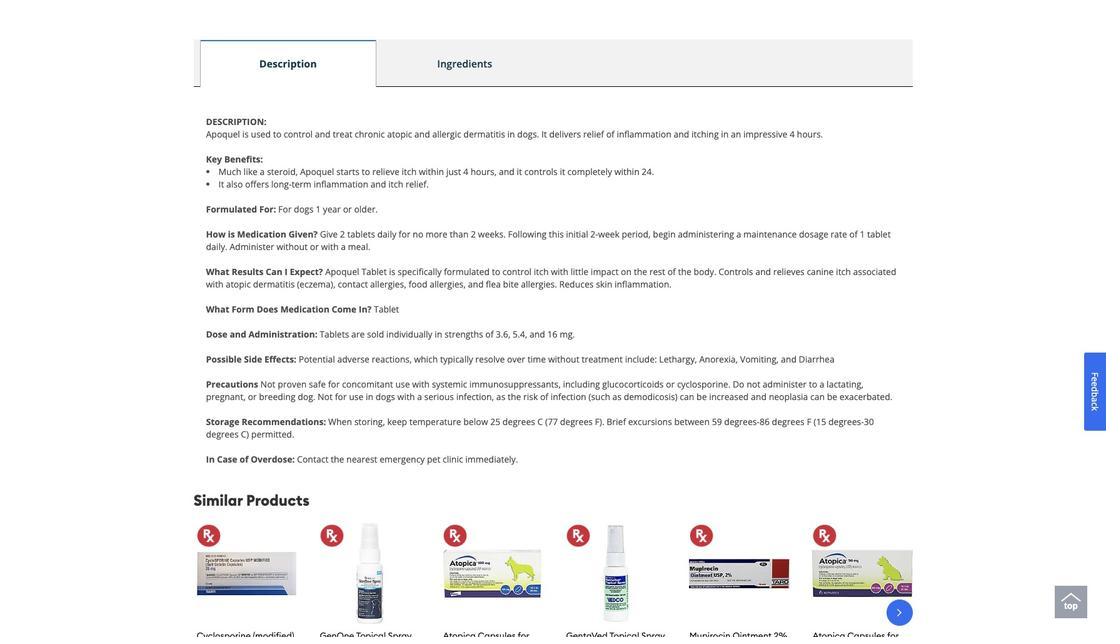 Task type: locate. For each thing, give the bounding box(es) containing it.
and right hours,
[[499, 166, 515, 178]]

1 horizontal spatial control
[[503, 266, 532, 278]]

0 vertical spatial without
[[277, 241, 308, 253]]

1 horizontal spatial is
[[242, 128, 249, 140]]

1 horizontal spatial not
[[318, 391, 333, 403]]

apoquel
[[206, 128, 240, 140], [300, 166, 334, 178], [325, 266, 360, 278]]

and down not
[[752, 391, 767, 403]]

0 horizontal spatial can
[[680, 391, 695, 403]]

with up serious
[[412, 378, 430, 390]]

0 vertical spatial apoquel
[[206, 128, 240, 140]]

of right risk
[[541, 391, 549, 403]]

2 what from the top
[[206, 303, 230, 315]]

side
[[244, 353, 262, 365]]

treat
[[333, 128, 353, 140]]

4 prescription medicine image from the left
[[566, 524, 591, 549]]

without down "given?"
[[277, 241, 308, 253]]

tab list
[[194, 39, 913, 87]]

not down the safe
[[318, 391, 333, 403]]

degrees- right 59
[[725, 416, 760, 428]]

results
[[232, 266, 264, 278]]

of inside not proven safe for concomitant use with systemic immunosuppressants, including glucocorticoids or cyclosporine. do not administer to a lactating, pregnant, or breeding dog. not for use in dogs with a serious infection, as the risk of infection (such as demodicosis) can be increased and neoplasia can be exacerbated.
[[541, 391, 549, 403]]

degrees right 86
[[773, 416, 805, 428]]

apoquel down "description:"
[[206, 128, 240, 140]]

with up 'keep'
[[398, 391, 415, 403]]

medication
[[237, 228, 286, 240], [281, 303, 330, 315]]

2-
[[591, 228, 599, 240]]

1 as from the left
[[497, 391, 506, 403]]

benefits:
[[224, 153, 263, 165]]

key
[[206, 153, 222, 165]]

of left 3.6,
[[486, 328, 494, 340]]

it left controls
[[517, 166, 523, 178]]

0 vertical spatial not
[[261, 378, 276, 390]]

be down lactating,
[[828, 391, 838, 403]]

1 horizontal spatial can
[[811, 391, 825, 403]]

5 prescription medicine image from the left
[[812, 524, 838, 549]]

products
[[246, 491, 310, 510]]

inflammation up 24.
[[617, 128, 672, 140]]

within
[[419, 166, 444, 178], [615, 166, 640, 178]]

0 vertical spatial is
[[242, 128, 249, 140]]

of right rest
[[668, 266, 676, 278]]

hours.
[[798, 128, 824, 140]]

for
[[399, 228, 411, 240], [328, 378, 340, 390], [335, 391, 347, 403]]

(15
[[814, 416, 827, 428]]

2 can from the left
[[811, 391, 825, 403]]

0 vertical spatial f
[[1090, 372, 1102, 377]]

1 horizontal spatial within
[[615, 166, 640, 178]]

2 vertical spatial apoquel
[[325, 266, 360, 278]]

give 2 tablets daily for no more than 2 weeks. following this initial 2-week period, begin administering a maintenance dosage rate of 1 tablet daily. administer without or with a meal.
[[206, 228, 891, 253]]

1 vertical spatial 1
[[861, 228, 866, 240]]

use down reactions,
[[396, 378, 410, 390]]

apoquel up contact
[[325, 266, 360, 278]]

0 horizontal spatial within
[[419, 166, 444, 178]]

atopic down results
[[226, 278, 251, 290]]

0 horizontal spatial f
[[807, 416, 812, 428]]

1 degrees- from the left
[[725, 416, 760, 428]]

prescription medicine image
[[689, 524, 714, 549]]

atopic right chronic
[[387, 128, 412, 140]]

apoquel up 'it also offers long-term inflammation and itch relief.'
[[300, 166, 334, 178]]

1 what from the top
[[206, 266, 230, 278]]

1 vertical spatial apoquel
[[300, 166, 334, 178]]

is left specifically
[[389, 266, 396, 278]]

e up b
[[1090, 382, 1102, 387]]

itch up the relief.
[[402, 166, 417, 178]]

2 horizontal spatial is
[[389, 266, 396, 278]]

just
[[447, 166, 461, 178]]

what down daily.
[[206, 266, 230, 278]]

the down the immunosuppressants,
[[508, 391, 521, 403]]

degrees-
[[725, 416, 760, 428], [829, 416, 865, 428]]

contact
[[297, 453, 329, 465]]

1 horizontal spatial it
[[560, 166, 566, 178]]

1 horizontal spatial without
[[549, 353, 580, 365]]

dogs down concomitant
[[376, 391, 395, 403]]

immediately.
[[466, 453, 518, 465]]

in
[[206, 453, 215, 465]]

1 horizontal spatial f
[[1090, 372, 1102, 377]]

the inside not proven safe for concomitant use with systemic immunosuppressants, including glucocorticoids or cyclosporine. do not administer to a lactating, pregnant, or breeding dog. not for use in dogs with a serious infection, as the risk of infection (such as demodicosis) can be increased and neoplasia can be exacerbated.
[[508, 391, 521, 403]]

1 e from the top
[[1090, 377, 1102, 382]]

it inside description: apoquel is used to control and treat chronic atopic and allergic dermatitis in dogs. it delivers relief of inflammation and itching in an impressive 4 hours.
[[542, 128, 547, 140]]

in down concomitant
[[366, 391, 374, 403]]

control right used
[[284, 128, 313, 140]]

for left no
[[399, 228, 411, 240]]

2 right the than
[[471, 228, 476, 240]]

3 prescription medicine image from the left
[[443, 524, 468, 549]]

use
[[396, 378, 410, 390], [349, 391, 364, 403]]

0 horizontal spatial it
[[517, 166, 523, 178]]

0 vertical spatial dogs
[[294, 203, 314, 215]]

1 prescription medicine image from the left
[[196, 524, 221, 549]]

dermatitis up hours,
[[464, 128, 506, 140]]

period,
[[622, 228, 651, 240]]

medication up administer
[[237, 228, 286, 240]]

individually
[[387, 328, 433, 340]]

what form does medication come in? tablet
[[206, 303, 399, 315]]

0 vertical spatial control
[[284, 128, 313, 140]]

is right how
[[228, 228, 235, 240]]

similar products
[[194, 491, 310, 510]]

a left maintenance
[[737, 228, 742, 240]]

1 horizontal spatial inflammation
[[617, 128, 672, 140]]

allergies, down the formulated
[[430, 278, 466, 290]]

4 left hours.
[[790, 128, 795, 140]]

0 horizontal spatial dermatitis
[[253, 278, 295, 290]]

dose
[[206, 328, 228, 340]]

how is medication given?
[[206, 228, 318, 240]]

tablet up contact
[[362, 266, 387, 278]]

1 2 from the left
[[340, 228, 345, 240]]

1 vertical spatial what
[[206, 303, 230, 315]]

what
[[206, 266, 230, 278], [206, 303, 230, 315]]

1 horizontal spatial be
[[828, 391, 838, 403]]

control up bite
[[503, 266, 532, 278]]

of right case
[[240, 453, 249, 465]]

use down concomitant
[[349, 391, 364, 403]]

or down "given?"
[[310, 241, 319, 253]]

itch down the relieve
[[389, 178, 404, 190]]

typically
[[441, 353, 473, 365]]

without down mg.
[[549, 353, 580, 365]]

1 horizontal spatial 4
[[790, 128, 795, 140]]

of inside apoquel tablet is specifically formulated to control itch with little impact on the rest of the body. controls and relieves canine itch associated with atopic dermatitis (eczema), contact allergies, food allergies, and flea bite allergies. reduces skin inflammation.
[[668, 266, 676, 278]]

1 vertical spatial it
[[219, 178, 224, 190]]

1 horizontal spatial 1
[[861, 228, 866, 240]]

can down cyclosporine.
[[680, 391, 695, 403]]

1 vertical spatial control
[[503, 266, 532, 278]]

as right (such
[[613, 391, 622, 403]]

ingredients
[[438, 57, 493, 71]]

with
[[321, 241, 339, 253], [551, 266, 569, 278], [206, 278, 224, 290], [412, 378, 430, 390], [398, 391, 415, 403]]

for inside give 2 tablets daily for no more than 2 weeks. following this initial 2-week period, begin administering a maintenance dosage rate of 1 tablet daily. administer without or with a meal.
[[399, 228, 411, 240]]

excursions
[[629, 416, 673, 428]]

in inside not proven safe for concomitant use with systemic immunosuppressants, including glucocorticoids or cyclosporine. do not administer to a lactating, pregnant, or breeding dog. not for use in dogs with a serious infection, as the risk of infection (such as demodicosis) can be increased and neoplasia can be exacerbated.
[[366, 391, 374, 403]]

1 vertical spatial dogs
[[376, 391, 395, 403]]

0 horizontal spatial use
[[349, 391, 364, 403]]

prescription medicine image
[[196, 524, 221, 549], [319, 524, 344, 549], [443, 524, 468, 549], [566, 524, 591, 549], [812, 524, 838, 549]]

prescription medicine image for the genone topical spray (gentamicin/betamethasone) 'image' at the bottom left of the page
[[319, 524, 344, 549]]

1 left tablet
[[861, 228, 866, 240]]

like
[[244, 166, 258, 178]]

a inside button
[[1090, 397, 1102, 402]]

0 horizontal spatial 2
[[340, 228, 345, 240]]

over
[[507, 353, 526, 365]]

0 vertical spatial dermatitis
[[464, 128, 506, 140]]

f
[[1090, 372, 1102, 377], [807, 416, 812, 428]]

4 right just
[[464, 166, 469, 178]]

0 vertical spatial use
[[396, 378, 410, 390]]

1 horizontal spatial as
[[613, 391, 622, 403]]

medication down (eczema),
[[281, 303, 330, 315]]

0 vertical spatial atopic
[[387, 128, 412, 140]]

specifically
[[398, 266, 442, 278]]

vomiting,
[[741, 353, 779, 365]]

formulated for: for dogs 1 year or older.
[[206, 203, 378, 215]]

offers
[[245, 178, 269, 190]]

0 vertical spatial 1
[[316, 203, 321, 215]]

hours,
[[471, 166, 497, 178]]

0 horizontal spatial 1
[[316, 203, 321, 215]]

systemic
[[432, 378, 468, 390]]

1 vertical spatial without
[[549, 353, 580, 365]]

chevron right image
[[894, 607, 906, 620]]

year
[[323, 203, 341, 215]]

2 degrees- from the left
[[829, 416, 865, 428]]

pregnant,
[[206, 391, 246, 403]]

mg.
[[560, 328, 575, 340]]

f up d at the right of the page
[[1090, 372, 1102, 377]]

0 horizontal spatial 4
[[464, 166, 469, 178]]

0 horizontal spatial not
[[261, 378, 276, 390]]

0 horizontal spatial without
[[277, 241, 308, 253]]

a left meal.
[[341, 241, 346, 253]]

not up breeding
[[261, 378, 276, 390]]

0 horizontal spatial control
[[284, 128, 313, 140]]

inflammation down starts
[[314, 178, 369, 190]]

1 horizontal spatial it
[[542, 128, 547, 140]]

more
[[426, 228, 448, 240]]

to right used
[[273, 128, 282, 140]]

case
[[217, 453, 238, 465]]

atopica capsules for dogs - 100mg - 15 count image
[[443, 524, 543, 624]]

form
[[232, 303, 255, 315]]

0 vertical spatial tablet
[[362, 266, 387, 278]]

can up (15
[[811, 391, 825, 403]]

1 horizontal spatial allergies,
[[430, 278, 466, 290]]

apoquel tablet is specifically formulated to control itch with little impact on the rest of the body. controls and relieves canine itch associated with atopic dermatitis (eczema), contact allergies, food allergies, and flea bite allergies. reduces skin inflammation.
[[206, 266, 897, 290]]

0 horizontal spatial dogs
[[294, 203, 314, 215]]

2 prescription medicine image from the left
[[319, 524, 344, 549]]

2 right give
[[340, 228, 345, 240]]

it also offers long-term inflammation and itch relief.
[[219, 178, 429, 190]]

1 horizontal spatial dermatitis
[[464, 128, 506, 140]]

atopic inside description: apoquel is used to control and treat chronic atopic and allergic dermatitis in dogs. it delivers relief of inflammation and itching in an impressive 4 hours.
[[387, 128, 412, 140]]

e up d at the right of the page
[[1090, 377, 1102, 382]]

much
[[219, 166, 242, 178]]

0 vertical spatial inflammation
[[617, 128, 672, 140]]

not
[[261, 378, 276, 390], [318, 391, 333, 403]]

1 vertical spatial f
[[807, 416, 812, 428]]

to down diarrhea
[[809, 378, 818, 390]]

description: apoquel is used to control and treat chronic atopic and allergic dermatitis in dogs. it delivers relief of inflammation and itching in an impressive 4 hours.
[[206, 116, 824, 140]]

administer
[[230, 241, 274, 253]]

inflammation inside description: apoquel is used to control and treat chronic atopic and allergic dermatitis in dogs. it delivers relief of inflammation and itching in an impressive 4 hours.
[[617, 128, 672, 140]]

0 vertical spatial for
[[399, 228, 411, 240]]

1 vertical spatial medication
[[281, 303, 330, 315]]

maintenance
[[744, 228, 797, 240]]

16
[[548, 328, 558, 340]]

to right starts
[[362, 166, 370, 178]]

0 horizontal spatial allergies,
[[370, 278, 407, 290]]

atopic inside apoquel tablet is specifically formulated to control itch with little impact on the rest of the body. controls and relieves canine itch associated with atopic dermatitis (eczema), contact allergies, food allergies, and flea bite allergies. reduces skin inflammation.
[[226, 278, 251, 290]]

as down the immunosuppressants,
[[497, 391, 506, 403]]

1 vertical spatial inflammation
[[314, 178, 369, 190]]

genone topical spray (gentamicin/betamethasone) image
[[319, 524, 420, 624]]

strengths
[[445, 328, 483, 340]]

rest
[[650, 266, 666, 278]]

0 horizontal spatial degrees-
[[725, 416, 760, 428]]

does
[[257, 303, 278, 315]]

1 horizontal spatial degrees-
[[829, 416, 865, 428]]

with down give
[[321, 241, 339, 253]]

is left used
[[242, 128, 249, 140]]

safe
[[309, 378, 326, 390]]

of inside give 2 tablets daily for no more than 2 weeks. following this initial 2-week period, begin administering a maintenance dosage rate of 1 tablet daily. administer without or with a meal.
[[850, 228, 858, 240]]

description:
[[206, 116, 267, 127]]

dogs right for on the top left of page
[[294, 203, 314, 215]]

apoquel inside apoquel tablet is specifically formulated to control itch with little impact on the rest of the body. controls and relieves canine itch associated with atopic dermatitis (eczema), contact allergies, food allergies, and flea bite allergies. reduces skin inflammation.
[[325, 266, 360, 278]]

what up dose
[[206, 303, 230, 315]]

of inside description: apoquel is used to control and treat chronic atopic and allergic dermatitis in dogs. it delivers relief of inflammation and itching in an impressive 4 hours.
[[607, 128, 615, 140]]

prescription medicine image for atopica capsules for dogs - 50mg - 15 count image
[[812, 524, 838, 549]]

1 vertical spatial dermatitis
[[253, 278, 295, 290]]

f left (15
[[807, 416, 812, 428]]

begin
[[653, 228, 676, 240]]

a left lactating,
[[820, 378, 825, 390]]

itch inside key benefits: much like a steroid, apoquel starts to relieve itch within just 4 hours, and it controls it completely within 24.
[[402, 166, 417, 178]]

f e e d b a c k button
[[1085, 353, 1107, 431]]

within left 24.
[[615, 166, 640, 178]]

0 vertical spatial 4
[[790, 128, 795, 140]]

2 vertical spatial is
[[389, 266, 396, 278]]

daily.
[[206, 241, 228, 253]]

relieve
[[373, 166, 400, 178]]

0 horizontal spatial as
[[497, 391, 506, 403]]

1 horizontal spatial 2
[[471, 228, 476, 240]]

rate
[[831, 228, 848, 240]]

d
[[1090, 387, 1102, 392]]

it left also
[[219, 178, 224, 190]]

f inside button
[[1090, 372, 1102, 377]]

it right controls
[[560, 166, 566, 178]]

is for description: apoquel is used to control and treat chronic atopic and allergic dermatitis in dogs. it delivers relief of inflammation and itching in an impressive 4 hours.
[[242, 128, 249, 140]]

tablet right "in?" at the top of the page
[[374, 303, 399, 315]]

1 vertical spatial use
[[349, 391, 364, 403]]

or up demodicosis)
[[666, 378, 675, 390]]

exacerbated.
[[840, 391, 893, 403]]

and inside key benefits: much like a steroid, apoquel starts to relieve itch within just 4 hours, and it controls it completely within 24.
[[499, 166, 515, 178]]

for right the safe
[[328, 378, 340, 390]]

0 vertical spatial it
[[542, 128, 547, 140]]

0 horizontal spatial atopic
[[226, 278, 251, 290]]

dogs.
[[518, 128, 540, 140]]

impact
[[591, 266, 619, 278]]

1 vertical spatial 4
[[464, 166, 469, 178]]

is inside apoquel tablet is specifically formulated to control itch with little impact on the rest of the body. controls and relieves canine itch associated with atopic dermatitis (eczema), contact allergies, food allergies, and flea bite allergies. reduces skin inflammation.
[[389, 266, 396, 278]]

0 horizontal spatial be
[[697, 391, 707, 403]]

clinic
[[443, 453, 463, 465]]

0 horizontal spatial is
[[228, 228, 235, 240]]

storage recommendations:
[[206, 416, 326, 428]]

can
[[680, 391, 695, 403], [811, 391, 825, 403]]

of right 'relief'
[[607, 128, 615, 140]]

similar
[[194, 491, 243, 510]]

a up k
[[1090, 397, 1102, 402]]

to up flea
[[492, 266, 501, 278]]

1 vertical spatial atopic
[[226, 278, 251, 290]]

to inside key benefits: much like a steroid, apoquel starts to relieve itch within just 4 hours, and it controls it completely within 24.
[[362, 166, 370, 178]]

not proven safe for concomitant use with systemic immunosuppressants, including glucocorticoids or cyclosporine. do not administer to a lactating, pregnant, or breeding dog. not for use in dogs with a serious infection, as the risk of infection (such as demodicosis) can be increased and neoplasia can be exacerbated.
[[206, 378, 893, 403]]

apoquel inside key benefits: much like a steroid, apoquel starts to relieve itch within just 4 hours, and it controls it completely within 24.
[[300, 166, 334, 178]]

0 vertical spatial what
[[206, 266, 230, 278]]

itch up allergies.
[[534, 266, 549, 278]]

e
[[1090, 377, 1102, 382], [1090, 382, 1102, 387]]

is inside description: apoquel is used to control and treat chronic atopic and allergic dermatitis in dogs. it delivers relief of inflammation and itching in an impressive 4 hours.
[[242, 128, 249, 140]]

a
[[260, 166, 265, 178], [737, 228, 742, 240], [341, 241, 346, 253], [820, 378, 825, 390], [417, 391, 422, 403], [1090, 397, 1102, 402]]

it
[[517, 166, 523, 178], [560, 166, 566, 178]]

2
[[340, 228, 345, 240], [471, 228, 476, 240]]

1 left year
[[316, 203, 321, 215]]

degrees down storage
[[206, 428, 239, 440]]

of right rate
[[850, 228, 858, 240]]

degrees- right (15
[[829, 416, 865, 428]]

prescription medicine image for 'atopica capsules for dogs - 100mg - 15 count' image
[[443, 524, 468, 549]]

which
[[414, 353, 438, 365]]

1 horizontal spatial atopic
[[387, 128, 412, 140]]

within up the relief.
[[419, 166, 444, 178]]

2 be from the left
[[828, 391, 838, 403]]

1 horizontal spatial dogs
[[376, 391, 395, 403]]

body.
[[694, 266, 717, 278]]

is for apoquel tablet is specifically formulated to control itch with little impact on the rest of the body. controls and relieves canine itch associated with atopic dermatitis (eczema), contact allergies, food allergies, and flea bite allergies. reduces skin inflammation.
[[389, 266, 396, 278]]

a left serious
[[417, 391, 422, 403]]

description
[[260, 57, 317, 71]]

and right dose
[[230, 328, 246, 340]]



Task type: describe. For each thing, give the bounding box(es) containing it.
precautions
[[206, 378, 258, 390]]

what results can i expect?
[[206, 266, 323, 278]]

cyclosporine.
[[678, 378, 731, 390]]

5.4,
[[513, 328, 528, 340]]

1 vertical spatial is
[[228, 228, 235, 240]]

week
[[599, 228, 620, 240]]

pet
[[427, 453, 441, 465]]

prescription medicine image for cyclosporine (modified) 30 caps - 25mg, 50mg, 100mg image
[[196, 524, 221, 549]]

f e e d b a c k
[[1090, 372, 1102, 411]]

1 can from the left
[[680, 391, 695, 403]]

temperature
[[410, 416, 462, 428]]

prescription medicine image for gentaved topical spray image
[[566, 524, 591, 549]]

associated
[[854, 266, 897, 278]]

permitted.
[[251, 428, 294, 440]]

delivers
[[550, 128, 581, 140]]

(77
[[546, 416, 558, 428]]

little
[[571, 266, 589, 278]]

controls
[[719, 266, 754, 278]]

atopica capsules for dogs - 50mg - 15 count image
[[812, 524, 913, 624]]

administering
[[678, 228, 735, 240]]

steroid,
[[267, 166, 298, 178]]

without inside give 2 tablets daily for no more than 2 weeks. following this initial 2-week period, begin administering a maintenance dosage rate of 1 tablet daily. administer without or with a meal.
[[277, 241, 308, 253]]

risk
[[524, 391, 538, 403]]

c
[[538, 416, 543, 428]]

or down precautions
[[248, 391, 257, 403]]

back to top image
[[1062, 588, 1082, 608]]

and left itching
[[674, 128, 690, 140]]

or right year
[[343, 203, 352, 215]]

what for what results can i expect?
[[206, 266, 230, 278]]

control inside description: apoquel is used to control and treat chronic atopic and allergic dermatitis in dogs. it delivers relief of inflammation and itching in an impressive 4 hours.
[[284, 128, 313, 140]]

cyclosporine (modified) 30 caps - 25mg, 50mg, 100mg image
[[196, 524, 297, 624]]

0 vertical spatial medication
[[237, 228, 286, 240]]

to inside not proven safe for concomitant use with systemic immunosuppressants, including glucocorticoids or cyclosporine. do not administer to a lactating, pregnant, or breeding dog. not for use in dogs with a serious infection, as the risk of infection (such as demodicosis) can be increased and neoplasia can be exacerbated.
[[809, 378, 818, 390]]

control inside apoquel tablet is specifically formulated to control itch with little impact on the rest of the body. controls and relieves canine itch associated with atopic dermatitis (eczema), contact allergies, food allergies, and flea bite allergies. reduces skin inflammation.
[[503, 266, 532, 278]]

term
[[292, 178, 312, 190]]

brief
[[607, 416, 626, 428]]

following
[[508, 228, 547, 240]]

dogs inside not proven safe for concomitant use with systemic immunosuppressants, including glucocorticoids or cyclosporine. do not administer to a lactating, pregnant, or breeding dog. not for use in dogs with a serious infection, as the risk of infection (such as demodicosis) can be increased and neoplasia can be exacerbated.
[[376, 391, 395, 403]]

on
[[621, 266, 632, 278]]

2 within from the left
[[615, 166, 640, 178]]

include:
[[625, 353, 657, 365]]

adverse
[[338, 353, 370, 365]]

keep
[[388, 416, 407, 428]]

infection
[[551, 391, 587, 403]]

infection,
[[457, 391, 494, 403]]

the left nearest
[[331, 453, 344, 465]]

dermatitis inside apoquel tablet is specifically formulated to control itch with little impact on the rest of the body. controls and relieves canine itch associated with atopic dermatitis (eczema), contact allergies, food allergies, and flea bite allergies. reduces skin inflammation.
[[253, 278, 295, 290]]

relief.
[[406, 178, 429, 190]]

degrees left f).
[[561, 416, 593, 428]]

in case of overdose: contact the nearest emergency pet clinic immediately.
[[206, 453, 518, 465]]

1 be from the left
[[697, 391, 707, 403]]

1 horizontal spatial use
[[396, 378, 410, 390]]

administer
[[763, 378, 807, 390]]

formulated
[[444, 266, 490, 278]]

to inside description: apoquel is used to control and treat chronic atopic and allergic dermatitis in dogs. it delivers relief of inflammation and itching in an impressive 4 hours.
[[273, 128, 282, 140]]

what for what form does medication come in? tablet
[[206, 303, 230, 315]]

1 vertical spatial not
[[318, 391, 333, 403]]

4 inside description: apoquel is used to control and treat chronic atopic and allergic dermatitis in dogs. it delivers relief of inflammation and itching in an impressive 4 hours.
[[790, 128, 795, 140]]

than
[[450, 228, 469, 240]]

f inside when storing, keep temperature below 25 degrees c (77 degrees f). brief excursions between 59 degrees-86 degrees f (15 degrees-30 degrees c) permitted.
[[807, 416, 812, 428]]

when storing, keep temperature below 25 degrees c (77 degrees f). brief excursions between 59 degrees-86 degrees f (15 degrees-30 degrees c) permitted.
[[206, 416, 875, 440]]

long-
[[271, 178, 292, 190]]

serious
[[425, 391, 454, 403]]

and left allergic
[[415, 128, 430, 140]]

apoquel inside description: apoquel is used to control and treat chronic atopic and allergic dermatitis in dogs. it delivers relief of inflammation and itching in an impressive 4 hours.
[[206, 128, 240, 140]]

proven
[[278, 378, 307, 390]]

with left "little"
[[551, 266, 569, 278]]

increased
[[710, 391, 749, 403]]

and down the formulated
[[468, 278, 484, 290]]

demodicosis)
[[624, 391, 678, 403]]

effects:
[[265, 353, 297, 365]]

86
[[760, 416, 770, 428]]

canine
[[807, 266, 834, 278]]

2 as from the left
[[613, 391, 622, 403]]

storing,
[[355, 416, 385, 428]]

tablets
[[320, 328, 349, 340]]

dermatitis inside description: apoquel is used to control and treat chronic atopic and allergic dermatitis in dogs. it delivers relief of inflammation and itching in an impressive 4 hours.
[[464, 128, 506, 140]]

2 allergies, from the left
[[430, 278, 466, 290]]

food
[[409, 278, 428, 290]]

for
[[278, 203, 292, 215]]

allergic
[[433, 128, 462, 140]]

dose and administration: tablets are sold individually in strengths of 3.6, 5.4, and 16 mg.
[[206, 328, 575, 340]]

tablet inside apoquel tablet is specifically formulated to control itch with little impact on the rest of the body. controls and relieves canine itch associated with atopic dermatitis (eczema), contact allergies, food allergies, and flea bite allergies. reduces skin inflammation.
[[362, 266, 387, 278]]

between
[[675, 416, 710, 428]]

and up the administer at the right bottom of the page
[[782, 353, 797, 365]]

tab list containing description
[[194, 39, 913, 87]]

including
[[563, 378, 601, 390]]

flea
[[486, 278, 501, 290]]

weeks.
[[478, 228, 506, 240]]

and inside not proven safe for concomitant use with systemic immunosuppressants, including glucocorticoids or cyclosporine. do not administer to a lactating, pregnant, or breeding dog. not for use in dogs with a serious infection, as the risk of infection (such as demodicosis) can be increased and neoplasia can be exacerbated.
[[752, 391, 767, 403]]

3.6,
[[496, 328, 511, 340]]

with inside give 2 tablets daily for no more than 2 weeks. following this initial 2-week period, begin administering a maintenance dosage rate of 1 tablet daily. administer without or with a meal.
[[321, 241, 339, 253]]

overdose:
[[251, 453, 295, 465]]

relieves
[[774, 266, 805, 278]]

2 e from the top
[[1090, 382, 1102, 387]]

resolve
[[476, 353, 505, 365]]

a inside key benefits: much like a steroid, apoquel starts to relieve itch within just 4 hours, and it controls it completely within 24.
[[260, 166, 265, 178]]

tablets
[[348, 228, 375, 240]]

the up inflammation.
[[634, 266, 648, 278]]

dog.
[[298, 391, 316, 403]]

to inside apoquel tablet is specifically formulated to control itch with little impact on the rest of the body. controls and relieves canine itch associated with atopic dermatitis (eczema), contact allergies, food allergies, and flea bite allergies. reduces skin inflammation.
[[492, 266, 501, 278]]

allergies.
[[521, 278, 558, 290]]

and left 16
[[530, 328, 546, 340]]

nearest
[[347, 453, 378, 465]]

59
[[712, 416, 723, 428]]

1 allergies, from the left
[[370, 278, 407, 290]]

with down daily.
[[206, 278, 224, 290]]

(eczema),
[[297, 278, 336, 290]]

chronic
[[355, 128, 385, 140]]

4 inside key benefits: much like a steroid, apoquel starts to relieve itch within just 4 hours, and it controls it completely within 24.
[[464, 166, 469, 178]]

24.
[[642, 166, 655, 178]]

2 vertical spatial for
[[335, 391, 347, 403]]

given?
[[289, 228, 318, 240]]

anorexia,
[[700, 353, 738, 365]]

1 vertical spatial tablet
[[374, 303, 399, 315]]

concomitant
[[342, 378, 393, 390]]

the left body.
[[679, 266, 692, 278]]

2 it from the left
[[560, 166, 566, 178]]

itch right 'canine'
[[837, 266, 852, 278]]

top
[[1065, 601, 1079, 611]]

b
[[1090, 392, 1102, 397]]

1 vertical spatial for
[[328, 378, 340, 390]]

expect?
[[290, 266, 323, 278]]

emergency
[[380, 453, 425, 465]]

recommendations:
[[242, 416, 326, 428]]

0 horizontal spatial inflammation
[[314, 178, 369, 190]]

and left treat
[[315, 128, 331, 140]]

k
[[1090, 406, 1102, 411]]

and left relieves
[[756, 266, 772, 278]]

degrees left c
[[503, 416, 536, 428]]

2 2 from the left
[[471, 228, 476, 240]]

completely
[[568, 166, 613, 178]]

impressive
[[744, 128, 788, 140]]

and down the relieve
[[371, 178, 386, 190]]

meal.
[[348, 241, 371, 253]]

this
[[549, 228, 564, 240]]

initial
[[566, 228, 589, 240]]

storage
[[206, 416, 240, 428]]

daily
[[378, 228, 397, 240]]

in left strengths
[[435, 328, 443, 340]]

gentaved topical spray image
[[566, 524, 667, 624]]

or inside give 2 tablets daily for no more than 2 weeks. following this initial 2-week period, begin administering a maintenance dosage rate of 1 tablet daily. administer without or with a meal.
[[310, 241, 319, 253]]

in left dogs.
[[508, 128, 515, 140]]

reduces
[[560, 278, 594, 290]]

in left "an"
[[722, 128, 729, 140]]

formulated
[[206, 203, 257, 215]]

below
[[464, 416, 488, 428]]

0 horizontal spatial it
[[219, 178, 224, 190]]

1 it from the left
[[517, 166, 523, 178]]

1 within from the left
[[419, 166, 444, 178]]

mupirocin ointment 2% 22 gm image
[[689, 524, 790, 624]]

1 inside give 2 tablets daily for no more than 2 weeks. following this initial 2-week period, begin administering a maintenance dosage rate of 1 tablet daily. administer without or with a meal.
[[861, 228, 866, 240]]

itching
[[692, 128, 719, 140]]



Task type: vqa. For each thing, say whether or not it's contained in the screenshot.
on
yes



